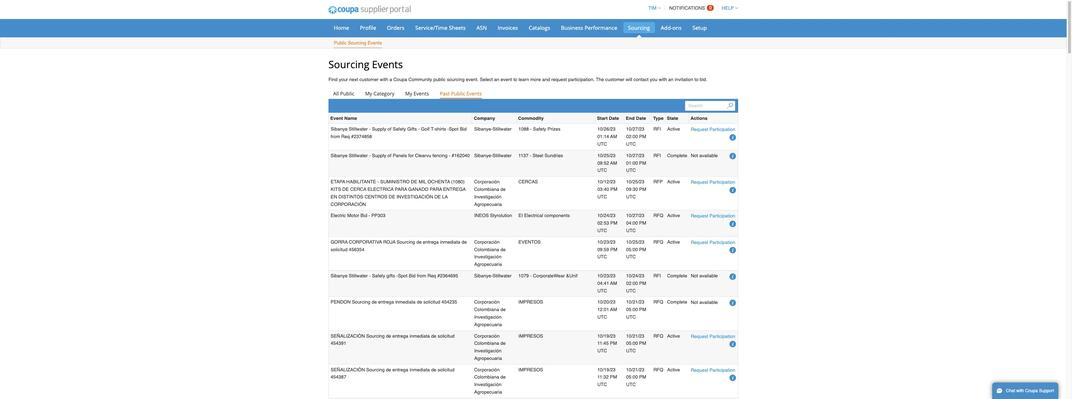 Task type: locate. For each thing, give the bounding box(es) containing it.
0 horizontal spatial 10/24/23
[[597, 213, 616, 219]]

02:00 for 10/24/23
[[626, 281, 638, 286]]

1 corporación from the top
[[474, 179, 500, 185]]

1 vertical spatial 10/25/23
[[626, 179, 645, 185]]

pm right 10/19/23 11:32 pm utc
[[639, 375, 646, 380]]

golf
[[421, 127, 430, 132]]

0 horizontal spatial date
[[609, 116, 619, 121]]

3 rfi from the top
[[654, 274, 661, 279]]

1 vertical spatial sibanye-stillwater
[[474, 153, 512, 158]]

1 participation from the top
[[710, 127, 735, 132]]

req left #2364695 at the left
[[428, 274, 436, 279]]

0 horizontal spatial safety
[[372, 274, 385, 279]]

5 colombiana from the top
[[474, 375, 499, 380]]

2 sibanye- from the top
[[474, 153, 493, 158]]

active for 10/19/23 11:32 pm utc
[[667, 368, 680, 373]]

señalización for 454391
[[331, 334, 365, 339]]

sourcing
[[628, 24, 650, 31], [348, 40, 366, 46], [329, 58, 369, 71], [397, 240, 415, 245], [352, 300, 370, 305], [366, 334, 385, 339], [366, 368, 385, 373]]

request for 10/12/23 03:40 pm utc
[[691, 180, 708, 185]]

02:00
[[626, 134, 638, 140], [626, 281, 638, 286]]

1 vertical spatial 10/23/23
[[597, 274, 616, 279]]

2 para from the left
[[430, 187, 442, 192]]

1 horizontal spatial bid
[[409, 274, 416, 279]]

2 supply from the top
[[372, 153, 386, 158]]

3 05:00 from the top
[[626, 341, 638, 347]]

request
[[551, 77, 567, 82]]

rfq for 10/24/23 02:53 pm utc
[[654, 213, 663, 219]]

commodity
[[518, 116, 544, 121]]

pm right 01:00
[[639, 161, 646, 166]]

2 horizontal spatial bid
[[460, 127, 467, 132]]

corporación for gorra corporativa roja sourcing de entrega inmediata de solicitud 456354
[[474, 240, 500, 245]]

0 horizontal spatial req
[[341, 134, 350, 140]]

10/19/23 inside 10/19/23 11:45 pm utc
[[597, 334, 616, 339]]

10/25/23 up 09:30
[[626, 179, 645, 185]]

pm
[[639, 134, 646, 140], [639, 161, 646, 166], [610, 187, 618, 192], [639, 187, 646, 192], [610, 221, 618, 226], [639, 221, 646, 226], [610, 247, 618, 253], [639, 247, 646, 253], [639, 281, 646, 286], [639, 307, 646, 313], [610, 341, 617, 347], [639, 341, 646, 347], [610, 375, 617, 380], [639, 375, 646, 380]]

2 vertical spatial rfi
[[654, 274, 661, 279]]

an
[[494, 77, 499, 82], [668, 77, 674, 82]]

10/21/23 down 10/24/23 02:00 pm utc on the bottom of the page
[[626, 300, 645, 305]]

2 vertical spatial 10/27/23
[[626, 213, 645, 219]]

1137 - steel sundries
[[519, 153, 563, 158]]

rfi right the 10/27/23 01:00 pm utc on the top
[[654, 153, 661, 158]]

10/27/23 inside the 10/27/23 01:00 pm utc
[[626, 153, 645, 158]]

utc inside 10/27/23 02:00 pm utc
[[626, 142, 636, 147]]

events up a
[[372, 58, 403, 71]]

2 vertical spatial not
[[691, 300, 698, 305]]

pm down "10/12/23"
[[610, 187, 618, 192]]

0 vertical spatial sibanye
[[331, 127, 348, 132]]

2 horizontal spatial with
[[1017, 389, 1024, 394]]

2 vertical spatial 10/21/23
[[626, 368, 645, 373]]

10/25/23 down 10/27/23 04:00 pm utc
[[626, 240, 645, 245]]

utc inside the 10/23/23 04:41 am utc
[[597, 288, 607, 294]]

date inside 'button'
[[609, 116, 619, 121]]

bid right motor
[[361, 213, 367, 219]]

sibanye-stillwater for 1079
[[474, 274, 512, 279]]

req inside the sibanye stillwater - supply of safety gifts - golf t-shirts -spot bid from req #2374858
[[341, 134, 350, 140]]

0 vertical spatial 10/21/23
[[626, 300, 645, 305]]

señalización inside the señalización sourcing de entrega inmediata de solicitud 454391
[[331, 334, 365, 339]]

01:00
[[626, 161, 638, 166]]

0 vertical spatial sibanye-
[[474, 127, 493, 132]]

active for 10/12/23 03:40 pm utc
[[667, 179, 680, 185]]

rfi for 10/24/23 02:00 pm utc
[[654, 274, 661, 279]]

1 vertical spatial supply
[[372, 153, 386, 158]]

gorra corporativa roja sourcing de entrega inmediata de solicitud 456354
[[331, 240, 467, 253]]

support
[[1039, 389, 1054, 394]]

4 05:00 from the top
[[626, 375, 638, 380]]

1 vertical spatial coupa
[[1025, 389, 1038, 394]]

2 señalización from the top
[[331, 368, 365, 373]]

1 vertical spatial not
[[691, 274, 698, 279]]

1088
[[519, 127, 529, 132]]

active
[[667, 127, 680, 132], [667, 179, 680, 185], [667, 213, 680, 219], [667, 240, 680, 245], [667, 334, 680, 339], [667, 368, 680, 373]]

am down 10/20/23
[[610, 307, 617, 313]]

3 complete from the top
[[667, 300, 687, 305]]

events down community
[[414, 90, 429, 97]]

stillwater inside the sibanye stillwater - supply of safety gifts - golf t-shirts -spot bid from req #2374858
[[349, 127, 368, 132]]

tab list containing all public
[[329, 89, 738, 99]]

sibanye-stillwater down company button
[[474, 127, 512, 132]]

3 sibanye-stillwater from the top
[[474, 274, 512, 279]]

0 vertical spatial available
[[700, 153, 718, 159]]

3 not available from the top
[[691, 300, 718, 305]]

navigation
[[645, 1, 738, 15]]

sibanye up etapa
[[331, 153, 348, 158]]

utc inside "10/24/23 02:53 pm utc"
[[597, 228, 607, 234]]

2 02:00 from the top
[[626, 281, 638, 286]]

05:00 inside 10/25/23 05:00 pm utc
[[626, 247, 638, 253]]

456354
[[349, 247, 364, 253]]

2 request participation button from the top
[[691, 179, 735, 186]]

date inside button
[[636, 116, 646, 121]]

4 request from the top
[[691, 240, 708, 245]]

invoices
[[498, 24, 518, 31]]

10/24/23 inside "10/24/23 02:53 pm utc"
[[597, 213, 616, 219]]

0 horizontal spatial customer
[[359, 77, 379, 82]]

styrolution
[[490, 213, 512, 219]]

10/21/23 right 10/19/23 11:32 pm utc
[[626, 368, 645, 373]]

de left the la
[[434, 194, 441, 200]]

3 not from the top
[[691, 300, 698, 305]]

chat with coupa support
[[1006, 389, 1054, 394]]

am for 10/25/23
[[610, 161, 617, 166]]

investigación for pendon sourcing de entrega inmediata de solicitud 454235
[[474, 315, 502, 320]]

4 corporación from the top
[[474, 334, 500, 339]]

utc inside 10/23/23 09:59 pm utc
[[597, 255, 607, 260]]

4 investigación from the top
[[474, 349, 502, 354]]

2 of from the top
[[388, 153, 392, 158]]

2 vertical spatial available
[[700, 300, 718, 305]]

electrical
[[524, 213, 543, 219]]

utc down 11:32
[[597, 383, 607, 388]]

10/25/23 inside 10/25/23 05:00 pm utc
[[626, 240, 645, 245]]

2 rfq from the top
[[654, 240, 663, 245]]

2 complete from the top
[[667, 274, 687, 279]]

0 vertical spatial 10/19/23
[[597, 334, 616, 339]]

10/27/23 up 04:00
[[626, 213, 645, 219]]

1 agropecuaria from the top
[[474, 202, 502, 207]]

entrega inside the señalización sourcing de entrega inmediata de solicitud 454387
[[393, 368, 408, 373]]

10/21/23 05:00 pm utc down 10/24/23 02:00 pm utc on the bottom of the page
[[626, 300, 646, 320]]

1 complete from the top
[[667, 153, 687, 158]]

1 vertical spatial sibanye
[[331, 153, 348, 158]]

pm inside 10/27/23 04:00 pm utc
[[639, 221, 646, 226]]

all public
[[333, 90, 354, 97]]

1 vertical spatial 02:00
[[626, 281, 638, 286]]

my for my events
[[405, 90, 412, 97]]

request
[[691, 127, 708, 132], [691, 180, 708, 185], [691, 214, 708, 219], [691, 240, 708, 245], [691, 334, 708, 340], [691, 368, 708, 373]]

3 colombiana from the top
[[474, 307, 499, 313]]

0 horizontal spatial spot
[[398, 274, 408, 279]]

1 horizontal spatial to
[[695, 77, 699, 82]]

1 vertical spatial rfi
[[654, 153, 661, 158]]

utc inside 10/20/23 12:01 am utc
[[597, 315, 607, 320]]

3 am from the top
[[610, 281, 617, 286]]

- right 1079
[[530, 274, 532, 279]]

2 vertical spatial 10/21/23 05:00 pm utc
[[626, 368, 646, 388]]

1 05:00 from the top
[[626, 247, 638, 253]]

1 horizontal spatial with
[[659, 77, 667, 82]]

1 vertical spatial sibanye-
[[474, 153, 493, 158]]

10/24/23 inside 10/24/23 02:00 pm utc
[[626, 274, 645, 279]]

0 vertical spatial from
[[331, 134, 340, 140]]

1 horizontal spatial 10/24/23
[[626, 274, 645, 279]]

1 request participation button from the top
[[691, 126, 735, 134]]

1 vertical spatial available
[[700, 274, 718, 279]]

complete
[[667, 153, 687, 158], [667, 274, 687, 279], [667, 300, 687, 305]]

corporación for señalización sourcing de entrega inmediata de solicitud 454387
[[474, 368, 500, 373]]

&unif
[[566, 274, 578, 279]]

not for 10/21/23 05:00 pm utc
[[691, 300, 698, 305]]

10/12/23 03:40 pm utc
[[597, 179, 618, 200]]

1 horizontal spatial date
[[636, 116, 646, 121]]

request participation for 10/19/23 11:32 pm utc
[[691, 368, 735, 373]]

3 available from the top
[[700, 300, 718, 305]]

10/21/23 05:00 pm utc right 10/19/23 11:32 pm utc
[[626, 368, 646, 388]]

pendon sourcing de entrega inmediata de solicitud 454235
[[331, 300, 457, 305]]

1 02:00 from the top
[[626, 134, 638, 140]]

performance
[[585, 24, 617, 31]]

spot right gifts
[[398, 274, 408, 279]]

events
[[368, 40, 382, 46], [372, 58, 403, 71], [414, 90, 429, 97], [467, 90, 482, 97]]

sibanye for sibanye stillwater - supply of panels for clearvu fencing  - #162040
[[331, 153, 348, 158]]

end date button
[[626, 115, 646, 122]]

2 agropecuaria from the top
[[474, 262, 502, 267]]

0 horizontal spatial an
[[494, 77, 499, 82]]

2 horizontal spatial safety
[[533, 127, 546, 132]]

02:00 for 10/27/23
[[626, 134, 638, 140]]

complete for 10/21/23 05:00 pm utc
[[667, 300, 687, 305]]

pm right 11:32
[[610, 375, 617, 380]]

2 vertical spatial 10/25/23
[[626, 240, 645, 245]]

2 vertical spatial sibanye-stillwater
[[474, 274, 512, 279]]

request participation button for 10/23/23 09:59 pm utc
[[691, 239, 735, 247]]

10/27/23 up 01:00
[[626, 153, 645, 158]]

sibanye down event
[[331, 127, 348, 132]]

1 of from the top
[[388, 127, 392, 132]]

10/27/23 inside 10/27/23 04:00 pm utc
[[626, 213, 645, 219]]

inmediata inside the señalización sourcing de entrega inmediata de solicitud 454387
[[410, 368, 430, 373]]

6 request from the top
[[691, 368, 708, 373]]

en
[[331, 194, 337, 200]]

company button
[[474, 115, 495, 122]]

10/25/23 inside 10/25/23 09:52 am utc
[[597, 153, 616, 158]]

utc down the 04:41 at right
[[597, 288, 607, 294]]

0 vertical spatial not available
[[691, 153, 718, 159]]

10/27/23 for 04:00
[[626, 213, 645, 219]]

1 horizontal spatial from
[[417, 274, 426, 279]]

- inside etapa habilitante - suministro de mil ochenta (1080) kits de cerca electrica para ganado para entrega en distintos centros de investigación de la corporación
[[377, 179, 379, 185]]

participation.
[[568, 77, 595, 82]]

1 my from the left
[[365, 90, 372, 97]]

for
[[408, 153, 414, 158]]

1 rfi from the top
[[654, 127, 661, 132]]

not available for 10/24/23 02:00 pm utc
[[691, 274, 718, 279]]

0 vertical spatial 10/24/23
[[597, 213, 616, 219]]

3 sibanye- from the top
[[474, 274, 493, 279]]

rfi right 10/24/23 02:00 pm utc on the bottom of the page
[[654, 274, 661, 279]]

inmediata for señalización sourcing de entrega inmediata de solicitud 454391
[[410, 334, 430, 339]]

supply left panels
[[372, 153, 386, 158]]

am inside 10/25/23 09:52 am utc
[[610, 161, 617, 166]]

10/19/23 inside 10/19/23 11:32 pm utc
[[597, 368, 616, 373]]

am right the 04:41 at right
[[610, 281, 617, 286]]

pm inside "10/24/23 02:53 pm utc"
[[610, 221, 618, 226]]

0 vertical spatial señalización
[[331, 334, 365, 339]]

1 10/19/23 from the top
[[597, 334, 616, 339]]

rfq for 10/19/23 11:32 pm utc
[[654, 368, 663, 373]]

2 10/21/23 from the top
[[626, 334, 645, 339]]

2 investigación from the top
[[474, 255, 502, 260]]

utc right the 10/23/23 04:41 am utc
[[626, 288, 636, 294]]

1 colombiana from the top
[[474, 187, 499, 192]]

utc down 01:00
[[626, 168, 636, 173]]

señalización for 454387
[[331, 368, 365, 373]]

1 available from the top
[[700, 153, 718, 159]]

12:01
[[597, 307, 609, 313]]

0 vertical spatial 10/27/23
[[626, 127, 645, 132]]

entrega for 454391
[[393, 334, 408, 339]]

sibanye-stillwater for 1088
[[474, 127, 512, 132]]

para down ochenta
[[430, 187, 442, 192]]

not for 10/27/23 01:00 pm utc
[[691, 153, 698, 159]]

4 request participation from the top
[[691, 240, 735, 245]]

pm inside 10/24/23 02:00 pm utc
[[639, 281, 646, 286]]

my for my category
[[365, 90, 372, 97]]

3 active from the top
[[667, 213, 680, 219]]

2 colombiana from the top
[[474, 247, 499, 253]]

05:00 for 10/23/23 09:59 pm utc
[[626, 247, 638, 253]]

454391
[[331, 341, 346, 347]]

coupa supplier portal image
[[323, 1, 416, 19]]

#2374858
[[351, 134, 372, 140]]

10/19/23 for 11:45
[[597, 334, 616, 339]]

customer
[[359, 77, 379, 82], [605, 77, 625, 82]]

señalización up '454387'
[[331, 368, 365, 373]]

utc inside the 10/27/23 01:00 pm utc
[[626, 168, 636, 173]]

1 vertical spatial señalización
[[331, 368, 365, 373]]

find your next customer with a coupa community public sourcing event. select an event to learn more and request participation. the customer will contact you with an invitation to bid.
[[329, 77, 707, 82]]

event name
[[330, 116, 357, 121]]

to left bid.
[[695, 77, 699, 82]]

past public events
[[440, 90, 482, 97]]

0 vertical spatial 10/23/23
[[597, 240, 616, 245]]

1 supply from the top
[[372, 127, 386, 132]]

1079 - corporatewear &unif
[[519, 274, 578, 279]]

1 vertical spatial 10/21/23 05:00 pm utc
[[626, 334, 646, 354]]

4 agropecuaria from the top
[[474, 356, 502, 362]]

1 am from the top
[[610, 134, 617, 140]]

cerca
[[350, 187, 366, 192]]

sibanye inside the sibanye stillwater - supply of safety gifts - golf t-shirts -spot bid from req #2374858
[[331, 127, 348, 132]]

request participation button
[[691, 126, 735, 134], [691, 179, 735, 186], [691, 213, 735, 220], [691, 239, 735, 247], [691, 333, 735, 341], [691, 367, 735, 375]]

1 vertical spatial of
[[388, 153, 392, 158]]

5 rfq from the top
[[654, 368, 663, 373]]

solicitud inside the señalización sourcing de entrega inmediata de solicitud 454387
[[438, 368, 455, 373]]

0 horizontal spatial from
[[331, 134, 340, 140]]

1 vertical spatial complete
[[667, 274, 687, 279]]

sourcing inside the señalización sourcing de entrega inmediata de solicitud 454391
[[366, 334, 385, 339]]

utc right 10/23/23 09:59 pm utc
[[626, 255, 636, 260]]

para down suministro
[[395, 187, 407, 192]]

05:00 right 10/20/23 12:01 am utc
[[626, 307, 638, 313]]

Search text field
[[685, 101, 735, 111]]

la
[[442, 194, 448, 200]]

2 am from the top
[[610, 161, 617, 166]]

02:00 inside 10/24/23 02:00 pm utc
[[626, 281, 638, 286]]

02:00 right the 10/23/23 04:41 am utc
[[626, 281, 638, 286]]

of inside the sibanye stillwater - supply of safety gifts - golf t-shirts -spot bid from req #2374858
[[388, 127, 392, 132]]

5 participation from the top
[[710, 334, 735, 340]]

date right start
[[609, 116, 619, 121]]

2 not from the top
[[691, 274, 698, 279]]

1 horizontal spatial spot
[[449, 127, 459, 132]]

3 10/27/23 from the top
[[626, 213, 645, 219]]

1 10/27/23 from the top
[[626, 127, 645, 132]]

1 vertical spatial 10/27/23
[[626, 153, 645, 158]]

10/19/23
[[597, 334, 616, 339], [597, 368, 616, 373]]

supply up #2374858
[[372, 127, 386, 132]]

2 corporación from the top
[[474, 240, 500, 245]]

rfq for 10/19/23 11:45 pm utc
[[654, 334, 663, 339]]

agropecuaria for pendon sourcing de entrega inmediata de solicitud 454235
[[474, 322, 502, 328]]

setup
[[693, 24, 707, 31]]

3 request participation from the top
[[691, 214, 735, 219]]

1 vertical spatial 10/24/23
[[626, 274, 645, 279]]

10/27/23 down end date button
[[626, 127, 645, 132]]

bid right gifts
[[409, 274, 416, 279]]

req left #2374858
[[341, 134, 350, 140]]

my
[[365, 90, 372, 97], [405, 90, 412, 97]]

request participation for 10/24/23 02:53 pm utc
[[691, 214, 735, 219]]

0 vertical spatial supply
[[372, 127, 386, 132]]

- up 'electrica'
[[377, 179, 379, 185]]

public for all
[[340, 90, 354, 97]]

1 request participation from the top
[[691, 127, 735, 132]]

2 10/27/23 from the top
[[626, 153, 645, 158]]

utc down 09:30
[[626, 194, 636, 200]]

sibanye stillwater - supply of panels for clearvu fencing  - #162040
[[331, 153, 470, 158]]

10/23/23 inside the 10/23/23 04:41 am utc
[[597, 274, 616, 279]]

0 vertical spatial coupa
[[393, 77, 407, 82]]

am right the 09:52
[[610, 161, 617, 166]]

1 vertical spatial req
[[428, 274, 436, 279]]

01:14
[[597, 134, 609, 140]]

sourcing
[[447, 77, 465, 82]]

request participation button for 10/24/23 02:53 pm utc
[[691, 213, 735, 220]]

1 10/21/23 from the top
[[626, 300, 645, 305]]

sibanye up pendon
[[331, 274, 348, 279]]

past
[[440, 90, 450, 97]]

not available for 10/21/23 05:00 pm utc
[[691, 300, 718, 305]]

event
[[501, 77, 512, 82]]

5 request participation button from the top
[[691, 333, 735, 341]]

2 date from the left
[[636, 116, 646, 121]]

sibanye- for sibanye stillwater - supply of panels for clearvu fencing  - #162040
[[474, 153, 493, 158]]

6 active from the top
[[667, 368, 680, 373]]

utc inside 10/19/23 11:45 pm utc
[[597, 349, 607, 354]]

1 active from the top
[[667, 127, 680, 132]]

10/21/23 05:00 pm utc right 10/19/23 11:45 pm utc
[[626, 334, 646, 354]]

4 request participation button from the top
[[691, 239, 735, 247]]

0 vertical spatial 10/25/23
[[597, 153, 616, 158]]

end date
[[626, 116, 646, 121]]

active for 10/23/23 09:59 pm utc
[[667, 240, 680, 245]]

motor
[[347, 213, 359, 219]]

request participation
[[691, 127, 735, 132], [691, 180, 735, 185], [691, 214, 735, 219], [691, 240, 735, 245], [691, 334, 735, 340], [691, 368, 735, 373]]

1 señalización from the top
[[331, 334, 365, 339]]

5 agropecuaria from the top
[[474, 390, 502, 395]]

2 rfi from the top
[[654, 153, 661, 158]]

señalización inside the señalización sourcing de entrega inmediata de solicitud 454387
[[331, 368, 365, 373]]

customer right next
[[359, 77, 379, 82]]

supply for panels
[[372, 153, 386, 158]]

ineos
[[474, 213, 489, 219]]

10/25/23 inside "10/25/23 09:30 pm utc"
[[626, 179, 645, 185]]

4 rfq from the top
[[654, 334, 663, 339]]

date for end date
[[636, 116, 646, 121]]

participation for 10/24/23 02:53 pm utc
[[710, 214, 735, 219]]

1 horizontal spatial customer
[[605, 77, 625, 82]]

2 vertical spatial complete
[[667, 300, 687, 305]]

from
[[331, 134, 340, 140], [417, 274, 426, 279]]

1 to from the left
[[514, 77, 517, 82]]

solicitud
[[331, 247, 348, 253], [423, 300, 440, 305], [438, 334, 455, 339], [438, 368, 455, 373]]

- right "fencing"
[[449, 153, 450, 158]]

not for 10/24/23 02:00 pm utc
[[691, 274, 698, 279]]

2 sibanye-stillwater from the top
[[474, 153, 512, 158]]

10/19/23 up 11:45
[[597, 334, 616, 339]]

0 vertical spatial req
[[341, 134, 350, 140]]

04:00
[[626, 221, 638, 226]]

pm inside the 10/27/23 01:00 pm utc
[[639, 161, 646, 166]]

2 vertical spatial not available
[[691, 300, 718, 305]]

spot right shirts
[[449, 127, 459, 132]]

3 request participation button from the top
[[691, 213, 735, 220]]

1 vertical spatial spot
[[398, 274, 408, 279]]

pm right 02:53
[[610, 221, 618, 226]]

3 corporación from the top
[[474, 300, 500, 305]]

1 vertical spatial 10/21/23
[[626, 334, 645, 339]]

to
[[514, 77, 517, 82], [695, 77, 699, 82]]

coupa right a
[[393, 77, 407, 82]]

0 vertical spatial impresos
[[519, 300, 543, 305]]

utc down 11:45
[[597, 349, 607, 354]]

6 request participation from the top
[[691, 368, 735, 373]]

request participation button for 10/12/23 03:40 pm utc
[[691, 179, 735, 186]]

pm down 10/24/23 02:00 pm utc on the bottom of the page
[[639, 307, 646, 313]]

asn link
[[472, 22, 492, 33]]

tab list
[[329, 89, 738, 99]]

corporación
[[331, 202, 366, 207]]

señalización
[[331, 334, 365, 339], [331, 368, 365, 373]]

2 request from the top
[[691, 180, 708, 185]]

2 sibanye from the top
[[331, 153, 348, 158]]

de
[[411, 179, 417, 185], [342, 187, 349, 192], [389, 194, 395, 200], [434, 194, 441, 200]]

entrega for 454387
[[393, 368, 408, 373]]

investigación for señalización sourcing de entrega inmediata de solicitud 454391
[[474, 349, 502, 354]]

10/21/23 05:00 pm utc
[[626, 300, 646, 320], [626, 334, 646, 354], [626, 368, 646, 388]]

2 vertical spatial sibanye-
[[474, 274, 493, 279]]

orders link
[[382, 22, 409, 33]]

catalogs
[[529, 24, 550, 31]]

0 vertical spatial 10/21/23 05:00 pm utc
[[626, 300, 646, 320]]

- right 1137
[[530, 153, 531, 158]]

inmediata inside the señalización sourcing de entrega inmediata de solicitud 454391
[[410, 334, 430, 339]]

1 sibanye-stillwater from the top
[[474, 127, 512, 132]]

pm inside 10/25/23 05:00 pm utc
[[639, 247, 646, 253]]

request for 10/26/23 01:14 am utc
[[691, 127, 708, 132]]

3 agropecuaria from the top
[[474, 322, 502, 328]]

of left gifts
[[388, 127, 392, 132]]

1 horizontal spatial an
[[668, 77, 674, 82]]

am inside 10/26/23 01:14 am utc
[[610, 134, 617, 140]]

0 horizontal spatial para
[[395, 187, 407, 192]]

05:00 right 10/23/23 09:59 pm utc
[[626, 247, 638, 253]]

am inside 10/20/23 12:01 am utc
[[610, 307, 617, 313]]

from down event
[[331, 134, 340, 140]]

corporación colombiana de investigación agropecuaria
[[474, 179, 506, 207], [474, 240, 506, 267], [474, 300, 506, 328], [474, 334, 506, 362], [474, 368, 506, 395]]

2 my from the left
[[405, 90, 412, 97]]

-
[[369, 127, 371, 132], [418, 127, 420, 132], [448, 127, 449, 132], [530, 127, 532, 132], [369, 153, 371, 158], [449, 153, 450, 158], [530, 153, 531, 158], [377, 179, 379, 185], [369, 213, 370, 219], [369, 274, 371, 279], [396, 274, 398, 279], [530, 274, 532, 279]]

sibanye-stillwater left 1079
[[474, 274, 512, 279]]

corporación colombiana de investigación agropecuaria for etapa habilitante - suministro de mil ochenta (1080) kits de cerca electrica para ganado para entrega en distintos centros de investigación de la corporación
[[474, 179, 506, 207]]

0 vertical spatial not
[[691, 153, 698, 159]]

rfi down type button
[[654, 127, 661, 132]]

utc down the 09:52
[[597, 168, 607, 173]]

5 investigación from the top
[[474, 383, 502, 388]]

02:00 inside 10/27/23 02:00 pm utc
[[626, 134, 638, 140]]

05:00 right 10/19/23 11:45 pm utc
[[626, 341, 638, 347]]

setup link
[[688, 22, 712, 33]]

10/23/23 inside 10/23/23 09:59 pm utc
[[597, 240, 616, 245]]

coupa left the support
[[1025, 389, 1038, 394]]

with right chat on the right bottom of page
[[1017, 389, 1024, 394]]

2 not available from the top
[[691, 274, 718, 279]]

2 05:00 from the top
[[626, 307, 638, 313]]

10/19/23 up 11:32
[[597, 368, 616, 373]]

10/24/23 down 10/25/23 05:00 pm utc
[[626, 274, 645, 279]]

05:00 right 10/19/23 11:32 pm utc
[[626, 375, 638, 380]]

date right end on the top right of the page
[[636, 116, 646, 121]]

03:40
[[597, 187, 609, 192]]

corporación
[[474, 179, 500, 185], [474, 240, 500, 245], [474, 300, 500, 305], [474, 334, 500, 339], [474, 368, 500, 373]]

1 vertical spatial 10/19/23
[[597, 368, 616, 373]]

pm right 11:45
[[610, 341, 617, 347]]

entrega inside the señalización sourcing de entrega inmediata de solicitud 454391
[[393, 334, 408, 339]]

1 vertical spatial not available
[[691, 274, 718, 279]]

spot
[[449, 127, 459, 132], [398, 274, 408, 279]]

pm inside 10/19/23 11:32 pm utc
[[610, 375, 617, 380]]

1 horizontal spatial safety
[[393, 127, 406, 132]]

utc up 01:00
[[626, 142, 636, 147]]

2 impresos from the top
[[519, 334, 543, 339]]

2 vertical spatial impresos
[[519, 368, 543, 373]]

11:45
[[597, 341, 609, 347]]

1 sibanye- from the top
[[474, 127, 493, 132]]

5 corporación from the top
[[474, 368, 500, 373]]

10/24/23
[[597, 213, 616, 219], [626, 274, 645, 279]]

supply inside the sibanye stillwater - supply of safety gifts - golf t-shirts -spot bid from req #2374858
[[372, 127, 386, 132]]

colombiana for etapa habilitante - suministro de mil ochenta (1080) kits de cerca electrica para ganado para entrega en distintos centros de investigación de la corporación
[[474, 187, 499, 192]]

ei
[[519, 213, 523, 219]]

2 10/19/23 from the top
[[597, 368, 616, 373]]

0 vertical spatial spot
[[449, 127, 459, 132]]

0 vertical spatial 02:00
[[626, 134, 638, 140]]

sibanye- for sibanye stillwater - supply of safety gifts - golf t-shirts -spot bid from req #2374858
[[474, 127, 493, 132]]

0 vertical spatial of
[[388, 127, 392, 132]]

0 horizontal spatial bid
[[361, 213, 367, 219]]

0 vertical spatial bid
[[460, 127, 467, 132]]

0 vertical spatial rfi
[[654, 127, 661, 132]]

4 corporación colombiana de investigación agropecuaria from the top
[[474, 334, 506, 362]]

rfq for 10/20/23 12:01 am utc
[[654, 300, 663, 305]]

3 participation from the top
[[710, 214, 735, 219]]

sourcing inside the señalización sourcing de entrega inmediata de solicitud 454387
[[366, 368, 385, 373]]

10/25/23 05:00 pm utc
[[626, 240, 646, 260]]

utc down 04:00
[[626, 228, 636, 234]]

02:00 down end on the top right of the page
[[626, 134, 638, 140]]

1 sibanye from the top
[[331, 127, 348, 132]]

from inside the sibanye stillwater - supply of safety gifts - golf t-shirts -spot bid from req #2374858
[[331, 134, 340, 140]]

10/27/23 02:00 pm utc
[[626, 127, 646, 147]]

- left gifts
[[369, 274, 371, 279]]

with right the you
[[659, 77, 667, 82]]

utc inside 10/25/23 05:00 pm utc
[[626, 255, 636, 260]]

2 participation from the top
[[710, 180, 735, 185]]

search image
[[727, 103, 733, 109]]

0 horizontal spatial my
[[365, 90, 372, 97]]

2 vertical spatial sibanye
[[331, 274, 348, 279]]

4 active from the top
[[667, 240, 680, 245]]

10/25/23 for 09:52
[[597, 153, 616, 158]]

am inside the 10/23/23 04:41 am utc
[[610, 281, 617, 286]]

asn
[[477, 24, 487, 31]]

my inside "link"
[[405, 90, 412, 97]]

2 10/21/23 05:00 pm utc from the top
[[626, 334, 646, 354]]

date
[[609, 116, 619, 121], [636, 116, 646, 121]]

1 corporación colombiana de investigación agropecuaria from the top
[[474, 179, 506, 207]]

4 participation from the top
[[710, 240, 735, 245]]

05:00 for 10/20/23 12:01 am utc
[[626, 307, 638, 313]]

1 horizontal spatial my
[[405, 90, 412, 97]]

catalogs link
[[524, 22, 555, 33]]

solicitud inside the señalización sourcing de entrega inmediata de solicitud 454391
[[438, 334, 455, 339]]

agropecuaria for etapa habilitante - suministro de mil ochenta (1080) kits de cerca electrica para ganado para entrega en distintos centros de investigación de la corporación
[[474, 202, 502, 207]]

sibanye- right #2364695 at the left
[[474, 274, 493, 279]]

request for 10/19/23 11:45 pm utc
[[691, 334, 708, 340]]

utc down 01:14
[[597, 142, 607, 147]]

6 request participation button from the top
[[691, 367, 735, 375]]

02:53
[[597, 221, 609, 226]]

3 corporación colombiana de investigación agropecuaria from the top
[[474, 300, 506, 328]]

pm down 10/27/23 04:00 pm utc
[[639, 247, 646, 253]]

an left the invitation
[[668, 77, 674, 82]]

0 vertical spatial sibanye-stillwater
[[474, 127, 512, 132]]

10/27/23 inside 10/27/23 02:00 pm utc
[[626, 127, 645, 132]]

09:30
[[626, 187, 638, 192]]

1 horizontal spatial coupa
[[1025, 389, 1038, 394]]

pm right 09:30
[[639, 187, 646, 192]]

corporación colombiana de investigación agropecuaria for señalización sourcing de entrega inmediata de solicitud 454387
[[474, 368, 506, 395]]

sibanye- for sibanye stillwater - safety gifts -spot bid from req #2364695
[[474, 274, 493, 279]]

1 not available from the top
[[691, 153, 718, 159]]

stillwater left 1137
[[493, 153, 512, 158]]

with left a
[[380, 77, 388, 82]]

10/19/23 11:45 pm utc
[[597, 334, 617, 354]]

events down profile
[[368, 40, 382, 46]]

active for 10/24/23 02:53 pm utc
[[667, 213, 680, 219]]

10/23/23 up 09:59
[[597, 240, 616, 245]]

utc down 03:40
[[597, 194, 607, 200]]

1 horizontal spatial para
[[430, 187, 442, 192]]

solicitud for señalización sourcing de entrega inmediata de solicitud 454391
[[438, 334, 455, 339]]

0 horizontal spatial to
[[514, 77, 517, 82]]

1 10/23/23 from the top
[[597, 240, 616, 245]]

investigación for etapa habilitante - suministro de mil ochenta (1080) kits de cerca electrica para ganado para entrega en distintos centros de investigación de la corporación
[[474, 194, 502, 200]]

0 vertical spatial complete
[[667, 153, 687, 158]]

1 vertical spatial impresos
[[519, 334, 543, 339]]



Task type: vqa. For each thing, say whether or not it's contained in the screenshot.


Task type: describe. For each thing, give the bounding box(es) containing it.
impresos for 10/19/23 11:45 pm utc
[[519, 334, 543, 339]]

active for 10/26/23 01:14 am utc
[[667, 127, 680, 132]]

#162040
[[452, 153, 470, 158]]

corporación colombiana de investigación agropecuaria for gorra corporativa roja sourcing de entrega inmediata de solicitud 456354
[[474, 240, 506, 267]]

10/27/23 01:00 pm utc
[[626, 153, 646, 173]]

sourcing inside gorra corporativa roja sourcing de entrega inmediata de solicitud 456354
[[397, 240, 415, 245]]

10/21/23 05:00 pm utc for 10/19/23 11:45 pm utc
[[626, 334, 646, 354]]

#2364695
[[437, 274, 458, 279]]

sibanye for sibanye stillwater - safety gifts -spot bid from req #2364695
[[331, 274, 348, 279]]

2 an from the left
[[668, 77, 674, 82]]

stillwater down #2374858
[[349, 153, 368, 158]]

1 vertical spatial from
[[417, 274, 426, 279]]

type button
[[653, 115, 664, 122]]

- up #2374858
[[369, 127, 371, 132]]

public sourcing events link
[[334, 39, 382, 48]]

habilitante
[[346, 179, 376, 185]]

corporación colombiana de investigación agropecuaria for pendon sourcing de entrega inmediata de solicitud 454235
[[474, 300, 506, 328]]

add-ons
[[661, 24, 682, 31]]

utc inside 10/26/23 01:14 am utc
[[597, 142, 607, 147]]

corporación colombiana de investigación agropecuaria for señalización sourcing de entrega inmediata de solicitud 454391
[[474, 334, 506, 362]]

sibanye stillwater - supply of safety gifts - golf t-shirts -spot bid from req #2374858
[[331, 127, 467, 140]]

shirts
[[435, 127, 446, 132]]

participation for 10/23/23 09:59 pm utc
[[710, 240, 735, 245]]

am for 10/23/23
[[610, 281, 617, 286]]

with inside button
[[1017, 389, 1024, 394]]

pm right 10/19/23 11:45 pm utc
[[639, 341, 646, 347]]

rfi for 10/27/23 01:00 pm utc
[[654, 153, 661, 158]]

bid.
[[700, 77, 707, 82]]

utc inside 10/27/23 04:00 pm utc
[[626, 228, 636, 234]]

corporativa
[[349, 240, 382, 245]]

stillwater down company button
[[493, 127, 512, 132]]

clearvu
[[415, 153, 431, 158]]

request participation for 10/19/23 11:45 pm utc
[[691, 334, 735, 340]]

- down #2374858
[[369, 153, 371, 158]]

2 vertical spatial bid
[[409, 274, 416, 279]]

solicitud for señalización sourcing de entrega inmediata de solicitud 454387
[[438, 368, 455, 373]]

invitation
[[675, 77, 693, 82]]

10/27/23 for 01:00
[[626, 153, 645, 158]]

pm inside "10/25/23 09:30 pm utc"
[[639, 187, 646, 192]]

0 horizontal spatial coupa
[[393, 77, 407, 82]]

am for 10/20/23
[[610, 307, 617, 313]]

my events link
[[401, 89, 434, 99]]

10/21/23 for 10/19/23 11:32 pm utc
[[626, 368, 645, 373]]

etapa
[[331, 179, 345, 185]]

utc inside "10/25/23 09:30 pm utc"
[[626, 194, 636, 200]]

10/21/23 for 10/20/23 12:01 am utc
[[626, 300, 645, 305]]

pp303
[[371, 213, 386, 219]]

1 para from the left
[[395, 187, 407, 192]]

stillwater down 456354
[[349, 274, 368, 279]]

sibanye-stillwater for 1137
[[474, 153, 512, 158]]

tim
[[649, 5, 657, 11]]

10/26/23
[[597, 127, 616, 132]]

10/24/23 for 02:00
[[626, 274, 645, 279]]

request participation for 10/23/23 09:59 pm utc
[[691, 240, 735, 245]]

entrega
[[443, 187, 466, 192]]

sourcing inside "link"
[[348, 40, 366, 46]]

utc right 10/20/23 12:01 am utc
[[626, 315, 636, 320]]

10/24/23 for 02:53
[[597, 213, 616, 219]]

select
[[480, 77, 493, 82]]

de left 'mil'
[[411, 179, 417, 185]]

inmediata for pendon sourcing de entrega inmediata de solicitud 454235
[[395, 300, 416, 305]]

service/time sheets
[[415, 24, 466, 31]]

- right gifts
[[396, 274, 398, 279]]

am for 10/26/23
[[610, 134, 617, 140]]

of for panels
[[388, 153, 392, 158]]

10/23/23 09:59 pm utc
[[597, 240, 618, 260]]

panels
[[393, 153, 407, 158]]

pm inside 10/27/23 02:00 pm utc
[[639, 134, 646, 140]]

name
[[344, 116, 357, 121]]

utc inside 10/19/23 11:32 pm utc
[[597, 383, 607, 388]]

navigation containing notifications 0
[[645, 1, 738, 15]]

investigación for señalización sourcing de entrega inmediata de solicitud 454387
[[474, 383, 502, 388]]

- right 1088
[[530, 127, 532, 132]]

pm inside 10/12/23 03:40 pm utc
[[610, 187, 618, 192]]

find
[[329, 77, 338, 82]]

sundries
[[545, 153, 563, 158]]

colombiana for gorra corporativa roja sourcing de entrega inmediata de solicitud 456354
[[474, 247, 499, 253]]

utc inside 10/25/23 09:52 am utc
[[597, 168, 607, 173]]

solicitud for pendon sourcing de entrega inmediata de solicitud 454235
[[423, 300, 440, 305]]

de up distintos at the left of page
[[342, 187, 349, 192]]

04:41
[[597, 281, 609, 286]]

contact
[[634, 77, 649, 82]]

safety inside the sibanye stillwater - supply of safety gifts - golf t-shirts -spot bid from req #2374858
[[393, 127, 406, 132]]

pm inside 10/23/23 09:59 pm utc
[[610, 247, 618, 253]]

steel
[[533, 153, 543, 158]]

impresos for 10/20/23 12:01 am utc
[[519, 300, 543, 305]]

end
[[626, 116, 635, 121]]

10/25/23 for 05:00
[[626, 240, 645, 245]]

request participation button for 10/19/23 11:32 pm utc
[[691, 367, 735, 375]]

business performance link
[[556, 22, 622, 33]]

utc right 10/19/23 11:45 pm utc
[[626, 349, 636, 354]]

1 vertical spatial bid
[[361, 213, 367, 219]]

10/27/23 for 02:00
[[626, 127, 645, 132]]

investigación for gorra corporativa roja sourcing de entrega inmediata de solicitud 456354
[[474, 255, 502, 260]]

request for 10/23/23 09:59 pm utc
[[691, 240, 708, 245]]

company
[[474, 116, 495, 121]]

ons
[[673, 24, 682, 31]]

gorra
[[331, 240, 348, 245]]

señalización sourcing de entrega inmediata de solicitud 454387
[[331, 368, 455, 380]]

all
[[333, 90, 339, 97]]

inmediata for señalización sourcing de entrega inmediata de solicitud 454387
[[410, 368, 430, 373]]

entrega for 454235
[[378, 300, 394, 305]]

not available for 10/27/23 01:00 pm utc
[[691, 153, 718, 159]]

10/24/23 02:00 pm utc
[[626, 274, 646, 294]]

pm inside 10/19/23 11:45 pm utc
[[610, 341, 617, 347]]

10/23/23 for 09:59
[[597, 240, 616, 245]]

start
[[597, 116, 608, 121]]

tim link
[[645, 5, 661, 11]]

- left golf
[[418, 127, 420, 132]]

2 customer from the left
[[605, 77, 625, 82]]

participation for 10/26/23 01:14 am utc
[[710, 127, 735, 132]]

colombiana for pendon sourcing de entrega inmediata de solicitud 454235
[[474, 307, 499, 313]]

10/26/23 01:14 am utc
[[597, 127, 617, 147]]

request for 10/19/23 11:32 pm utc
[[691, 368, 708, 373]]

colombiana for señalización sourcing de entrega inmediata de solicitud 454391
[[474, 341, 499, 347]]

suministro
[[380, 179, 410, 185]]

my events
[[405, 90, 429, 97]]

next
[[349, 77, 358, 82]]

event name button
[[330, 115, 357, 122]]

rfq for 10/23/23 09:59 pm utc
[[654, 240, 663, 245]]

business performance
[[561, 24, 617, 31]]

10/21/23 for 10/19/23 11:45 pm utc
[[626, 334, 645, 339]]

colombiana for señalización sourcing de entrega inmediata de solicitud 454387
[[474, 375, 499, 380]]

pendon
[[331, 300, 351, 305]]

utc inside 10/12/23 03:40 pm utc
[[597, 194, 607, 200]]

bid inside the sibanye stillwater - supply of safety gifts - golf t-shirts -spot bid from req #2374858
[[460, 127, 467, 132]]

10/21/23 05:00 pm utc for 10/20/23 12:01 am utc
[[626, 300, 646, 320]]

solicitud inside gorra corporativa roja sourcing de entrega inmediata de solicitud 456354
[[331, 247, 348, 253]]

0
[[709, 5, 712, 10]]

request participation button for 10/19/23 11:45 pm utc
[[691, 333, 735, 341]]

my category
[[365, 90, 395, 97]]

- right shirts
[[448, 127, 449, 132]]

chat with coupa support button
[[993, 383, 1059, 400]]

10/21/23 05:00 pm utc for 10/19/23 11:32 pm utc
[[626, 368, 646, 388]]

entrega inside gorra corporativa roja sourcing de entrega inmediata de solicitud 456354
[[423, 240, 439, 245]]

señalización sourcing de entrega inmediata de solicitud 454391
[[331, 334, 455, 347]]

learn
[[519, 77, 529, 82]]

chat
[[1006, 389, 1015, 394]]

service/time sheets link
[[411, 22, 470, 33]]

2 to from the left
[[695, 77, 699, 82]]

impresos for 10/19/23 11:32 pm utc
[[519, 368, 543, 373]]

1 customer from the left
[[359, 77, 379, 82]]

10/19/23 for 11:32
[[597, 368, 616, 373]]

de down 'electrica'
[[389, 194, 395, 200]]

public inside "link"
[[334, 40, 347, 46]]

add-
[[661, 24, 673, 31]]

active for 10/19/23 11:45 pm utc
[[667, 334, 680, 339]]

public sourcing events
[[334, 40, 382, 46]]

invoices link
[[493, 22, 523, 33]]

complete for 10/27/23 01:00 pm utc
[[667, 153, 687, 158]]

1 horizontal spatial req
[[428, 274, 436, 279]]

prizes
[[548, 127, 561, 132]]

inmediata inside gorra corporativa roja sourcing de entrega inmediata de solicitud 456354
[[440, 240, 460, 245]]

stillwater left 1079
[[493, 274, 512, 279]]

- left pp303
[[369, 213, 370, 219]]

roja
[[383, 240, 396, 245]]

05:00 for 10/19/23 11:32 pm utc
[[626, 375, 638, 380]]

and
[[542, 77, 550, 82]]

ganado
[[408, 187, 429, 192]]

1079
[[519, 274, 529, 279]]

ei electrical components
[[519, 213, 570, 219]]

10/27/23 04:00 pm utc
[[626, 213, 646, 234]]

components
[[545, 213, 570, 219]]

participation for 10/12/23 03:40 pm utc
[[710, 180, 735, 185]]

gifts
[[387, 274, 395, 279]]

10/25/23 09:52 am utc
[[597, 153, 617, 173]]

sibanye for sibanye stillwater - supply of safety gifts - golf t-shirts -spot bid from req #2374858
[[331, 127, 348, 132]]

help link
[[719, 5, 738, 11]]

supply for safety
[[372, 127, 386, 132]]

spot inside the sibanye stillwater - supply of safety gifts - golf t-shirts -spot bid from req #2374858
[[449, 127, 459, 132]]

corporación for señalización sourcing de entrega inmediata de solicitud 454391
[[474, 334, 500, 339]]

rfi for 10/27/23 02:00 pm utc
[[654, 127, 661, 132]]

electric
[[331, 213, 346, 219]]

10/20/23
[[597, 300, 616, 305]]

start date button
[[597, 115, 619, 122]]

sourcing events
[[329, 58, 403, 71]]

participation for 10/19/23 11:32 pm utc
[[710, 368, 735, 373]]

05:00 for 10/19/23 11:45 pm utc
[[626, 341, 638, 347]]

public
[[433, 77, 446, 82]]

request participation for 10/12/23 03:40 pm utc
[[691, 180, 735, 185]]

454387
[[331, 375, 346, 380]]

coupa inside the chat with coupa support button
[[1025, 389, 1038, 394]]

09:59
[[597, 247, 609, 253]]

of for safety
[[388, 127, 392, 132]]

utc right 10/19/23 11:32 pm utc
[[626, 383, 636, 388]]

distintos
[[339, 194, 363, 200]]

09:52
[[597, 161, 609, 166]]

utc inside 10/24/23 02:00 pm utc
[[626, 288, 636, 294]]

a
[[390, 77, 392, 82]]

events down event.
[[467, 90, 482, 97]]

agropecuaria for gorra corporativa roja sourcing de entrega inmediata de solicitud 456354
[[474, 262, 502, 267]]

agropecuaria for señalización sourcing de entrega inmediata de solicitud 454387
[[474, 390, 502, 395]]

0 horizontal spatial with
[[380, 77, 388, 82]]

1 an from the left
[[494, 77, 499, 82]]



